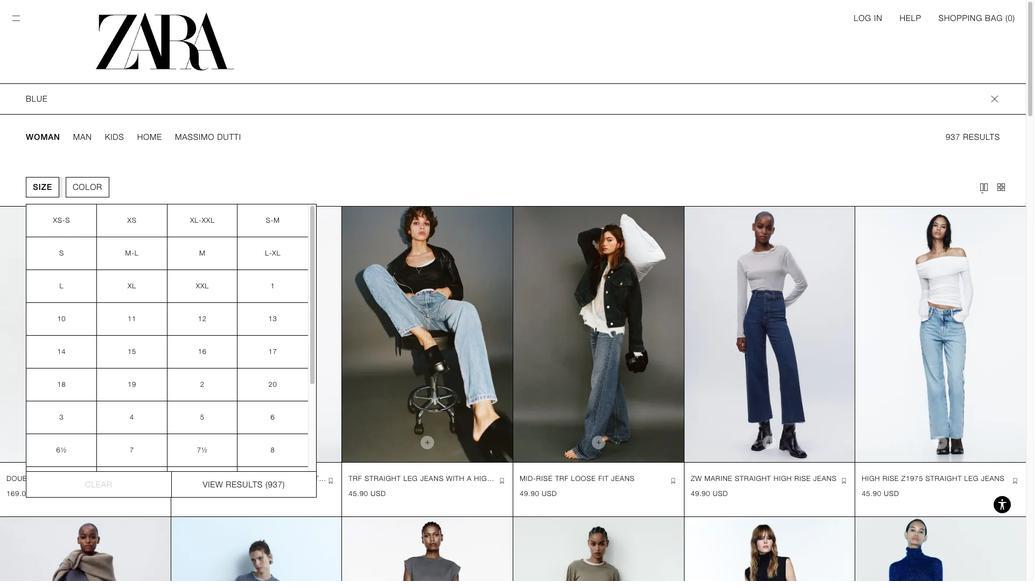 Task type: describe. For each thing, give the bounding box(es) containing it.
s-m
[[266, 217, 280, 225]]

jacket
[[109, 475, 137, 483]]

with
[[446, 475, 465, 483]]

woman button
[[26, 132, 60, 143]]

0 vertical spatial image 0 of high-waisted full length z1975 straight leg jeans from zara image
[[171, 207, 342, 463]]

0 status
[[1008, 13, 1013, 23]]

color button
[[66, 177, 109, 198]]

shopping
[[939, 13, 983, 23]]

image 0 of mid-rise trf loose fit jeans from zara image
[[513, 207, 684, 463]]

double-breasted velvet jacket zw collection link
[[6, 474, 200, 485]]

add item to wishlist image for high-waisted full length z1975 straight leg jeans
[[327, 477, 335, 486]]

double-
[[6, 475, 39, 483]]

0 horizontal spatial s
[[59, 249, 64, 258]]

l-
[[265, 249, 272, 258]]

straight inside "link"
[[310, 475, 346, 483]]

45.90 for high
[[862, 490, 882, 498]]

6
[[271, 414, 275, 422]]

2 leg from the left
[[404, 475, 418, 483]]

1 vertical spatial l
[[60, 282, 64, 290]]

49.90 for zw
[[691, 490, 711, 498]]

6½
[[56, 447, 67, 455]]

12
[[198, 315, 207, 323]]

color
[[73, 183, 102, 192]]

1 high from the left
[[474, 475, 493, 483]]

13
[[269, 315, 277, 323]]

clear
[[85, 480, 113, 490]]

1 zoom change image from the left
[[979, 182, 990, 193]]

high-waisted full length z1975 straight leg jeans link
[[178, 474, 389, 485]]

1 horizontal spatial l
[[135, 249, 139, 258]]

1
[[271, 282, 275, 290]]

view results (937)
[[203, 480, 285, 490]]

bag
[[985, 13, 1003, 23]]

2 zw from the left
[[691, 475, 702, 483]]

s-
[[266, 217, 274, 225]]

high-waisted full length z1975 straight leg jeans
[[178, 475, 389, 483]]

open menu image
[[11, 13, 22, 24]]

xs-
[[53, 217, 65, 225]]

49.90 usd for rise
[[520, 490, 557, 498]]

log in link
[[854, 13, 883, 24]]

45.90 usd for rise
[[862, 490, 899, 498]]

1 zw from the left
[[139, 475, 151, 483]]

3 leg from the left
[[965, 475, 979, 483]]

(
[[1006, 13, 1008, 23]]

0
[[1008, 13, 1013, 23]]

2 straight from the left
[[365, 475, 401, 483]]

jeans for zw
[[814, 475, 837, 483]]

11
[[128, 315, 136, 323]]

1 trf from the left
[[349, 475, 362, 483]]

)
[[1013, 13, 1016, 23]]

trf straight leg jeans with a high waist link
[[349, 474, 518, 485]]

kids
[[105, 133, 124, 142]]

waist
[[495, 475, 518, 483]]

1 horizontal spatial s
[[65, 217, 70, 225]]

add item to wishlist image for trf straight leg jeans with a high waist
[[498, 477, 506, 486]]

high rise z1975 straight leg jeans link
[[862, 474, 1005, 485]]

help link
[[900, 13, 922, 24]]

xl-
[[190, 217, 202, 225]]

waisted
[[199, 475, 231, 483]]

collection
[[153, 475, 200, 483]]

jeans for mid-
[[611, 475, 635, 483]]

man button
[[73, 132, 92, 143]]

49.90 for mid-
[[520, 490, 540, 498]]

m-
[[125, 249, 135, 258]]

marine
[[705, 475, 733, 483]]

5
[[200, 414, 205, 422]]

4 straight from the left
[[926, 475, 962, 483]]

high rise z1975 straight leg jeans
[[862, 475, 1005, 483]]

usd for trf
[[371, 490, 386, 498]]

937
[[946, 133, 961, 142]]

view
[[203, 480, 223, 490]]

3 high from the left
[[862, 475, 880, 483]]

1 vertical spatial xxl
[[196, 282, 209, 290]]

3
[[59, 414, 64, 422]]

jeans inside "link"
[[365, 475, 389, 483]]

size button
[[26, 177, 59, 198]]

xs-s
[[53, 217, 70, 225]]

xs
[[127, 217, 137, 225]]

trf straight leg jeans with a high waist
[[349, 475, 518, 483]]

usd for zw
[[713, 490, 728, 498]]

Search for an item, color, collection... field
[[26, 84, 990, 114]]

image 0 of full length trf mid-rise wide leg jeans from zara image
[[513, 517, 684, 582]]

4
[[130, 414, 134, 422]]

double-breasted velvet jacket zw collection
[[6, 475, 200, 483]]

7
[[130, 447, 134, 455]]

log
[[854, 13, 872, 23]]

home
[[137, 133, 162, 142]]

mid-rise trf loose fit jeans link
[[520, 474, 635, 485]]

2 trf from the left
[[555, 475, 569, 483]]

clear button
[[26, 472, 171, 498]]

leg inside "link"
[[349, 475, 363, 483]]

8
[[271, 447, 275, 455]]

usd for high
[[884, 490, 899, 498]]

16
[[198, 348, 207, 356]]



Task type: locate. For each thing, give the bounding box(es) containing it.
a
[[467, 475, 472, 483]]

l-xl
[[265, 249, 281, 258]]

0 horizontal spatial 49.90 usd
[[178, 490, 215, 498]]

image 0 of trf straight leg jeans with a high waist from zara image
[[342, 207, 513, 463]]

49.90 down marine
[[691, 490, 711, 498]]

49.90 down mid-
[[520, 490, 540, 498]]

3 jeans from the left
[[611, 475, 635, 483]]

2 49.90 from the left
[[520, 490, 540, 498]]

jeans for high
[[981, 475, 1005, 483]]

19
[[128, 381, 136, 389]]

0 horizontal spatial z1975
[[286, 475, 308, 483]]

3 rise from the left
[[883, 475, 899, 483]]

image 0 of z1975 mom fit jeans with a high waist from zara image
[[342, 517, 513, 582]]

2 45.90 from the left
[[862, 490, 882, 498]]

1 49.90 from the left
[[178, 490, 197, 498]]

2 add item to wishlist image from the left
[[498, 477, 506, 486]]

results right 937
[[963, 133, 1000, 142]]

image 0 of zw marine high rise straight pocket jeans from zara image
[[0, 517, 171, 582]]

5 jeans from the left
[[981, 475, 1005, 483]]

add item to wishlist image
[[1011, 477, 1020, 486]]

leg
[[349, 475, 363, 483], [404, 475, 418, 483], [965, 475, 979, 483]]

dutti
[[217, 133, 241, 142]]

1 horizontal spatial zoom change image
[[996, 182, 1007, 193]]

2 45.90 usd from the left
[[862, 490, 899, 498]]

0 horizontal spatial 45.90
[[349, 490, 368, 498]]

49.90 usd for waisted
[[178, 490, 215, 498]]

49.90 down high-
[[178, 490, 197, 498]]

full
[[234, 475, 252, 483]]

0 horizontal spatial m
[[199, 249, 206, 258]]

2 high from the left
[[774, 475, 792, 483]]

results for 937
[[963, 133, 1000, 142]]

high-
[[178, 475, 199, 483]]

0 horizontal spatial l
[[60, 282, 64, 290]]

1 vertical spatial results
[[226, 480, 263, 490]]

0 vertical spatial xl
[[272, 249, 281, 258]]

0 horizontal spatial high
[[474, 475, 493, 483]]

3 49.90 usd from the left
[[691, 490, 728, 498]]

add item to wishlist image for mid-rise trf loose fit jeans
[[669, 477, 678, 486]]

length
[[254, 475, 283, 483]]

m up the l-xl
[[274, 217, 280, 225]]

1 vertical spatial image 0 of high-waisted full length z1975 straight leg jeans from zara image
[[685, 517, 855, 582]]

2 horizontal spatial rise
[[883, 475, 899, 483]]

(937)
[[266, 480, 285, 490]]

xl
[[272, 249, 281, 258], [128, 282, 136, 290]]

0 horizontal spatial zw
[[139, 475, 151, 483]]

1 horizontal spatial trf
[[555, 475, 569, 483]]

45.90 for trf
[[349, 490, 368, 498]]

zw
[[139, 475, 151, 483], [691, 475, 702, 483]]

45.90 usd for straight
[[349, 490, 386, 498]]

mid-rise trf loose fit jeans
[[520, 475, 635, 483]]

image 0 of high rise z1975 straight leg jeans from zara image
[[856, 207, 1026, 463]]

None field
[[0, 84, 1026, 115]]

0 horizontal spatial image 0 of high-waisted full length z1975 straight leg jeans from zara image
[[171, 207, 342, 463]]

zoom change image
[[979, 182, 990, 193], [996, 182, 1007, 193]]

1 vertical spatial xl
[[128, 282, 136, 290]]

1 z1975 from the left
[[286, 475, 308, 483]]

l
[[135, 249, 139, 258], [60, 282, 64, 290]]

1 horizontal spatial 45.90 usd
[[862, 490, 899, 498]]

0 horizontal spatial zoom change image
[[979, 182, 990, 193]]

1 horizontal spatial rise
[[795, 475, 811, 483]]

45.90 usd
[[349, 490, 386, 498], [862, 490, 899, 498]]

2 49.90 usd from the left
[[520, 490, 557, 498]]

0 horizontal spatial xl
[[128, 282, 136, 290]]

z1975
[[286, 475, 308, 483], [902, 475, 923, 483]]

1 49.90 usd from the left
[[178, 490, 215, 498]]

49.90 usd down high-
[[178, 490, 215, 498]]

2 rise from the left
[[795, 475, 811, 483]]

l down the xs on the left top
[[135, 249, 139, 258]]

1 horizontal spatial z1975
[[902, 475, 923, 483]]

15
[[128, 348, 136, 356]]

fit
[[599, 475, 609, 483]]

7½
[[197, 447, 208, 455]]

3 straight from the left
[[735, 475, 772, 483]]

20
[[269, 381, 277, 389]]

z1975 inside "link"
[[286, 475, 308, 483]]

s down color button
[[65, 217, 70, 225]]

3 usd from the left
[[371, 490, 386, 498]]

massimo dutti
[[175, 133, 241, 142]]

mid-
[[520, 475, 536, 483]]

xl up 11
[[128, 282, 136, 290]]

zw marine straight high rise jeans
[[691, 475, 837, 483]]

zara logo united states. go to homepage image
[[96, 13, 234, 71]]

2 horizontal spatial 49.90 usd
[[691, 490, 728, 498]]

1 horizontal spatial 49.90 usd
[[520, 490, 557, 498]]

kids button
[[105, 132, 124, 143]]

2 usd from the left
[[200, 490, 215, 498]]

17
[[269, 348, 277, 356]]

s down xs-s
[[59, 249, 64, 258]]

169.00 usd
[[6, 490, 48, 498]]

rise for mid-
[[536, 475, 553, 483]]

1 usd from the left
[[33, 490, 48, 498]]

zw left marine
[[691, 475, 702, 483]]

image 0 of double-breasted velvet jacket zw collection from zara image
[[0, 207, 171, 463]]

shopping bag ( 0 )
[[939, 13, 1016, 23]]

l up 10
[[60, 282, 64, 290]]

in
[[874, 13, 883, 23]]

zw right jacket
[[139, 475, 151, 483]]

937 results
[[946, 133, 1000, 142]]

0 horizontal spatial leg
[[349, 475, 363, 483]]

1 horizontal spatial 45.90
[[862, 490, 882, 498]]

4 jeans from the left
[[814, 475, 837, 483]]

0 horizontal spatial trf
[[349, 475, 362, 483]]

size
[[33, 183, 52, 192]]

2 zoom change image from the left
[[996, 182, 1007, 193]]

breasted
[[39, 475, 78, 483]]

18
[[57, 381, 66, 389]]

accessibility image
[[992, 495, 1013, 516]]

results
[[963, 133, 1000, 142], [226, 480, 263, 490]]

straight
[[310, 475, 346, 483], [365, 475, 401, 483], [735, 475, 772, 483], [926, 475, 962, 483]]

1 horizontal spatial 49.90
[[520, 490, 540, 498]]

2 z1975 from the left
[[902, 475, 923, 483]]

1 leg from the left
[[349, 475, 363, 483]]

0 horizontal spatial 49.90
[[178, 490, 197, 498]]

man
[[73, 133, 92, 142]]

14
[[57, 348, 66, 356]]

1 horizontal spatial leg
[[404, 475, 418, 483]]

usd
[[33, 490, 48, 498], [200, 490, 215, 498], [371, 490, 386, 498], [542, 490, 557, 498], [713, 490, 728, 498], [884, 490, 899, 498]]

image 0 of zw marine straight high rise jeans from zara image
[[685, 207, 855, 463]]

49.90 usd for marine
[[691, 490, 728, 498]]

1 horizontal spatial high
[[774, 475, 792, 483]]

velvet
[[80, 475, 107, 483]]

1 45.90 usd from the left
[[349, 490, 386, 498]]

2
[[200, 381, 205, 389]]

add item to wishlist image
[[327, 477, 335, 486], [498, 477, 506, 486], [669, 477, 678, 486], [840, 477, 849, 486]]

5 usd from the left
[[713, 490, 728, 498]]

rise for high
[[883, 475, 899, 483]]

1 rise from the left
[[536, 475, 553, 483]]

usd for mid-
[[542, 490, 557, 498]]

add item to wishlist image for zw marine straight high rise jeans
[[840, 477, 849, 486]]

usd for high-
[[200, 490, 215, 498]]

4 add item to wishlist image from the left
[[840, 477, 849, 486]]

1 horizontal spatial image 0 of high-waisted full length z1975 straight leg jeans from zara image
[[685, 517, 855, 582]]

massimo dutti button
[[175, 132, 241, 143]]

loose
[[571, 475, 596, 483]]

zw marine straight high rise jeans link
[[691, 474, 837, 485]]

0 horizontal spatial results
[[226, 480, 263, 490]]

1 horizontal spatial zw
[[691, 475, 702, 483]]

10
[[57, 315, 66, 323]]

2 horizontal spatial 49.90
[[691, 490, 711, 498]]

m down xl-xxl
[[199, 249, 206, 258]]

0 vertical spatial m
[[274, 217, 280, 225]]

trf
[[349, 475, 362, 483], [555, 475, 569, 483]]

0 vertical spatial xxl
[[202, 217, 215, 225]]

45.90
[[349, 490, 368, 498], [862, 490, 882, 498]]

3 49.90 from the left
[[691, 490, 711, 498]]

49.90 usd down mid-
[[520, 490, 557, 498]]

1 45.90 from the left
[[349, 490, 368, 498]]

2 horizontal spatial leg
[[965, 475, 979, 483]]

image 0 of metallic thread knit midi dress from zara image
[[856, 517, 1026, 582]]

0 vertical spatial results
[[963, 133, 1000, 142]]

woman
[[26, 133, 60, 142]]

1 vertical spatial s
[[59, 249, 64, 258]]

results for view
[[226, 480, 263, 490]]

3 add item to wishlist image from the left
[[669, 477, 678, 486]]

high
[[474, 475, 493, 483], [774, 475, 792, 483], [862, 475, 880, 483]]

49.90 for high-
[[178, 490, 197, 498]]

0 vertical spatial l
[[135, 249, 139, 258]]

49.90 usd
[[178, 490, 215, 498], [520, 490, 557, 498], [691, 490, 728, 498]]

6 usd from the left
[[884, 490, 899, 498]]

1 horizontal spatial m
[[274, 217, 280, 225]]

xxl
[[202, 217, 215, 225], [196, 282, 209, 290]]

169.00
[[6, 490, 30, 498]]

home button
[[137, 132, 162, 143]]

0 horizontal spatial 45.90 usd
[[349, 490, 386, 498]]

log in
[[854, 13, 883, 23]]

0 horizontal spatial rise
[[536, 475, 553, 483]]

results left (937)
[[226, 480, 263, 490]]

massimo
[[175, 133, 215, 142]]

1 vertical spatial m
[[199, 249, 206, 258]]

2 horizontal spatial high
[[862, 475, 880, 483]]

image 0 of cropped cozy knit sweater from zara image
[[171, 517, 342, 582]]

1 horizontal spatial xl
[[272, 249, 281, 258]]

1 horizontal spatial results
[[963, 133, 1000, 142]]

m-l
[[125, 249, 139, 258]]

help
[[900, 13, 922, 23]]

xl up 1
[[272, 249, 281, 258]]

49.90 usd down marine
[[691, 490, 728, 498]]

49.90
[[178, 490, 197, 498], [520, 490, 540, 498], [691, 490, 711, 498]]

2 jeans from the left
[[420, 475, 444, 483]]

xl-xxl
[[190, 217, 215, 225]]

1 jeans from the left
[[365, 475, 389, 483]]

image 0 of high-waisted full length z1975 straight leg jeans from zara image
[[171, 207, 342, 463], [685, 517, 855, 582]]

1 straight from the left
[[310, 475, 346, 483]]

1 add item to wishlist image from the left
[[327, 477, 335, 486]]

4 usd from the left
[[542, 490, 557, 498]]

0 vertical spatial s
[[65, 217, 70, 225]]



Task type: vqa. For each thing, say whether or not it's contained in the screenshot.
right AND
no



